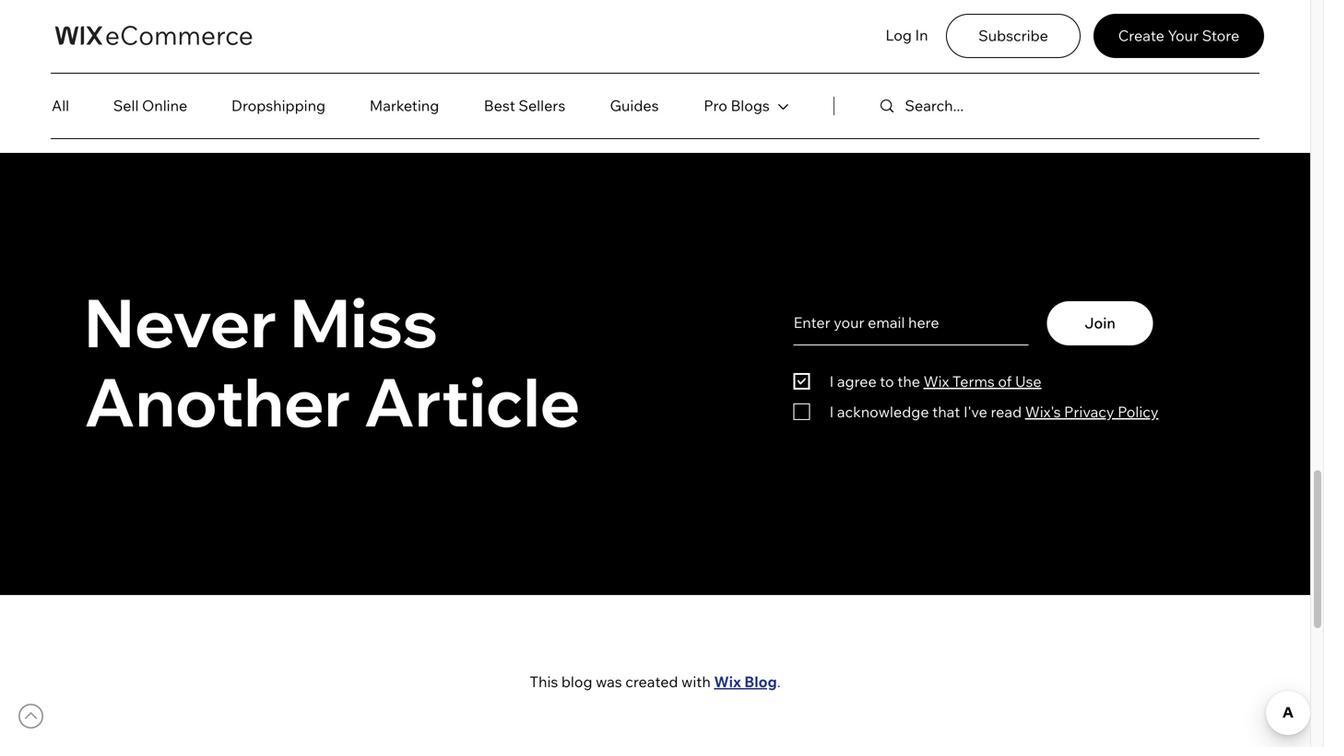 Task type: locate. For each thing, give the bounding box(es) containing it.
pro blogs
[[704, 96, 770, 115]]

wix right the
[[924, 372, 949, 391]]

acknowledge
[[837, 403, 929, 421]]

with
[[681, 673, 711, 691]]

pro
[[704, 96, 727, 115]]

online
[[142, 96, 187, 115]]

wix
[[924, 372, 949, 391], [714, 673, 741, 691]]

create
[[1118, 26, 1165, 45]]

wix right with at the right bottom
[[714, 673, 741, 691]]

blog
[[561, 673, 593, 691]]

best
[[484, 96, 515, 115]]

best sellers link
[[462, 88, 587, 124]]

the
[[897, 372, 920, 391]]

guides link
[[587, 88, 681, 124]]

join button
[[1047, 301, 1153, 346]]

i left acknowledge
[[830, 403, 834, 421]]

i agree to the wix terms of use
[[830, 372, 1042, 391]]

this
[[530, 673, 558, 691]]

0 vertical spatial i
[[830, 372, 834, 391]]

0 horizontal spatial wix
[[714, 673, 741, 691]]

marketing link
[[347, 88, 462, 124]]

wix's privacy policy link
[[1022, 403, 1159, 421]]

2 i from the top
[[830, 403, 834, 421]]

read
[[991, 403, 1022, 421]]

wix terms of use link
[[920, 372, 1042, 391]]

i left the agree
[[830, 372, 834, 391]]

.
[[777, 673, 781, 691]]

sell online link
[[90, 88, 210, 124]]

1 i from the top
[[830, 372, 834, 391]]

more wix pages element
[[0, 706, 1310, 748]]

join
[[1085, 314, 1116, 332]]

log
[[886, 26, 912, 44]]

blogs
[[731, 96, 770, 115]]

None search field
[[870, 85, 1113, 127]]

i've
[[964, 403, 988, 421]]

log in link
[[882, 17, 932, 54]]

policy
[[1118, 403, 1159, 421]]

i acknowledge that i've read wix's privacy policy
[[830, 403, 1159, 421]]

Enter your email here email field
[[794, 301, 1029, 346]]

privacy
[[1064, 403, 1114, 421]]

all
[[52, 96, 69, 115]]

1 horizontal spatial wix
[[924, 372, 949, 391]]

never
[[84, 281, 277, 364]]

i
[[830, 372, 834, 391], [830, 403, 834, 421]]

1 vertical spatial i
[[830, 403, 834, 421]]

sell
[[113, 96, 139, 115]]

never miss another article
[[84, 281, 580, 444]]



Task type: describe. For each thing, give the bounding box(es) containing it.
log in
[[886, 26, 928, 44]]

was
[[596, 673, 622, 691]]

Search... search field
[[905, 85, 1074, 127]]

dropshipping
[[231, 96, 326, 115]]

create your store link
[[1094, 14, 1264, 58]]

in
[[915, 26, 928, 44]]

site element
[[681, 84, 792, 140]]

i for i agree to the wix terms of use
[[830, 372, 834, 391]]

marketing
[[370, 96, 439, 115]]

guides
[[610, 96, 659, 115]]

article
[[364, 360, 580, 444]]

store
[[1202, 26, 1240, 45]]

sell online
[[113, 96, 187, 115]]

sellers
[[519, 96, 565, 115]]

another
[[84, 360, 351, 444]]

use
[[1015, 372, 1042, 391]]

to
[[880, 372, 894, 391]]

create your store
[[1118, 26, 1240, 45]]

of
[[998, 372, 1012, 391]]

wix's
[[1025, 403, 1061, 421]]

blog
[[744, 673, 777, 691]]

i for i acknowledge that i've read wix's privacy policy
[[830, 403, 834, 421]]

all link
[[52, 88, 90, 124]]

1 vertical spatial wix
[[714, 673, 741, 691]]

this blog was created with wix blog .
[[530, 673, 781, 691]]

created
[[625, 673, 678, 691]]

best sellers
[[484, 96, 565, 115]]

terms
[[952, 372, 995, 391]]

miss
[[290, 281, 438, 364]]

. link
[[777, 673, 781, 691]]

agree
[[837, 372, 877, 391]]

subscribe link
[[946, 14, 1081, 58]]

dropshipping link
[[210, 88, 347, 124]]

0 vertical spatial wix
[[924, 372, 949, 391]]

your
[[1168, 26, 1199, 45]]

wix blog link
[[714, 673, 777, 691]]

that
[[932, 403, 960, 421]]

subscribe
[[979, 26, 1048, 45]]



Task type: vqa. For each thing, say whether or not it's contained in the screenshot.
. on the right
yes



